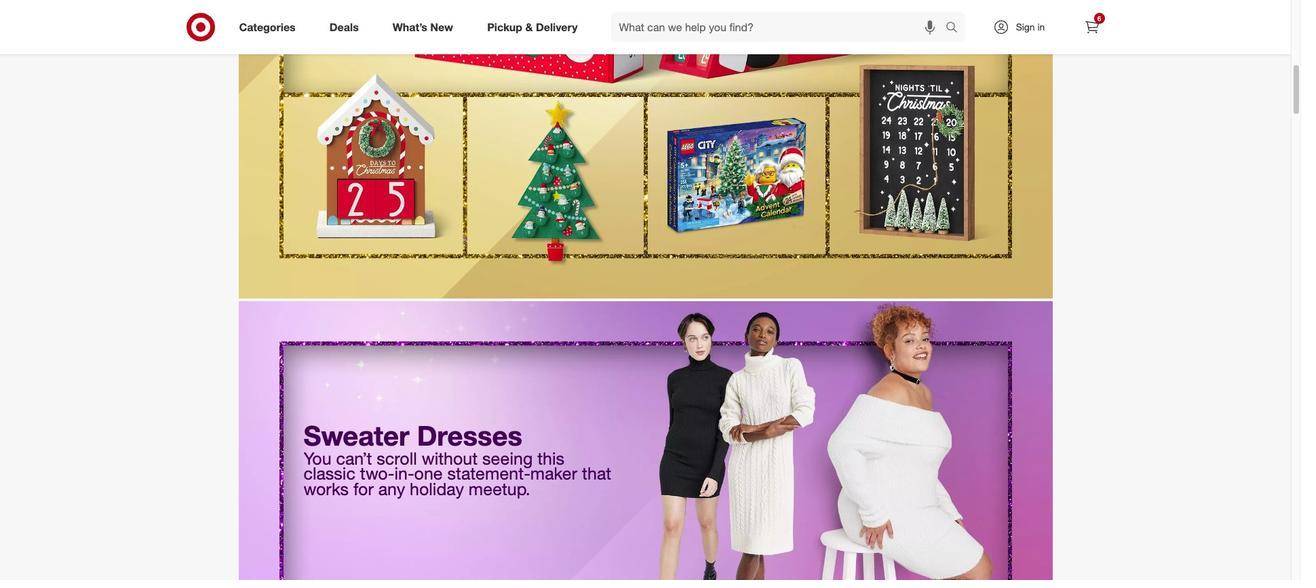 Task type: describe. For each thing, give the bounding box(es) containing it.
what's new
[[393, 20, 453, 34]]

pickup & delivery
[[487, 20, 578, 34]]

dresses
[[417, 419, 523, 452]]

women's long sleeve bodycon mini sweater dress - wild fable™ black xxs, women's long sleeve bodycon mini sweater dress - wild fable™ red xxl, women's turtleneck long sleeve cozy sweater dress - a new day™ cream m, women's turtleneck long sleeve cozy sweater dress - a new day™ cream 4x, women's long sleeve mini sweater dress - wild fable™ off-white xxl, women's long sleeve mini sweater dress - wild fable™ off-white m, women's long sleeve sweater dress - a new day™ gray s image
[[239, 301, 1053, 580]]

new
[[431, 20, 453, 34]]

categories link
[[228, 12, 313, 42]]

any
[[379, 478, 405, 499]]

sign in link
[[982, 12, 1067, 42]]

deals
[[330, 20, 359, 34]]

this
[[538, 448, 565, 469]]

pickup
[[487, 20, 523, 34]]

classic
[[304, 463, 356, 484]]

one
[[414, 463, 443, 484]]

that works for any holiday meetup.
[[304, 463, 616, 499]]

13"x16.5" christmas countdown punch box red - wondershop™, 16" wood santa christmas countdown sign red/white - wondershop™, 16" wood santa christmas countdown sign red/white - wondershop™, 8.25" wood gingerbread house 'days to christmas' tabletop countdown sign brown - wondershop™, 31.25" featherly friends fabric tree with birds hanging christmas countdown calendar green - wondershop™, 14" wood 'nights 'til christmas' advent calendar with wreath counter black/white - wondershop™, wood countdown calendar - threshold™, feeling smitten joon x moon animal advent calendar bath and body gift set - 24oz/12pc, lego city 2023 advent calendar building toy set 60381, lego star wars 2023 advent calendar holiday building set 75366, 18.78" battery operated lit 'sleeps 'til christmas' wood countdown sign cream - wondershop™ image
[[239, 0, 1053, 298]]

What can we help you find? suggestions appear below search field
[[611, 12, 949, 42]]

sign
[[1016, 21, 1035, 33]]

6
[[1098, 14, 1102, 22]]

you
[[304, 448, 332, 469]]

statement-
[[448, 463, 531, 484]]

in
[[1038, 21, 1045, 33]]



Task type: vqa. For each thing, say whether or not it's contained in the screenshot.
, Keurig K-Mini single- serve coffee maker. Reg 89.99
no



Task type: locate. For each thing, give the bounding box(es) containing it.
sweater
[[304, 419, 410, 452]]

what's new link
[[381, 12, 470, 42]]

two-
[[360, 463, 395, 484]]

seeing
[[483, 448, 533, 469]]

delivery
[[536, 20, 578, 34]]

holiday
[[410, 478, 464, 499]]

can't
[[336, 448, 372, 469]]

for
[[354, 478, 374, 499]]

without
[[422, 448, 478, 469]]

search
[[940, 21, 972, 35]]

6 link
[[1077, 12, 1107, 42]]

sign in
[[1016, 21, 1045, 33]]

what's
[[393, 20, 428, 34]]

in-
[[395, 463, 414, 484]]

search button
[[940, 12, 972, 45]]

&
[[526, 20, 533, 34]]

sweater dresses
[[304, 419, 523, 452]]

works
[[304, 478, 349, 499]]

you can't scroll without seeing this classic two-in-one statement-maker
[[304, 448, 582, 484]]

meetup.
[[469, 478, 531, 499]]

that
[[582, 463, 612, 484]]

scroll
[[377, 448, 417, 469]]

pickup & delivery link
[[476, 12, 595, 42]]

deals link
[[318, 12, 376, 42]]

maker
[[531, 463, 578, 484]]

categories
[[239, 20, 296, 34]]



